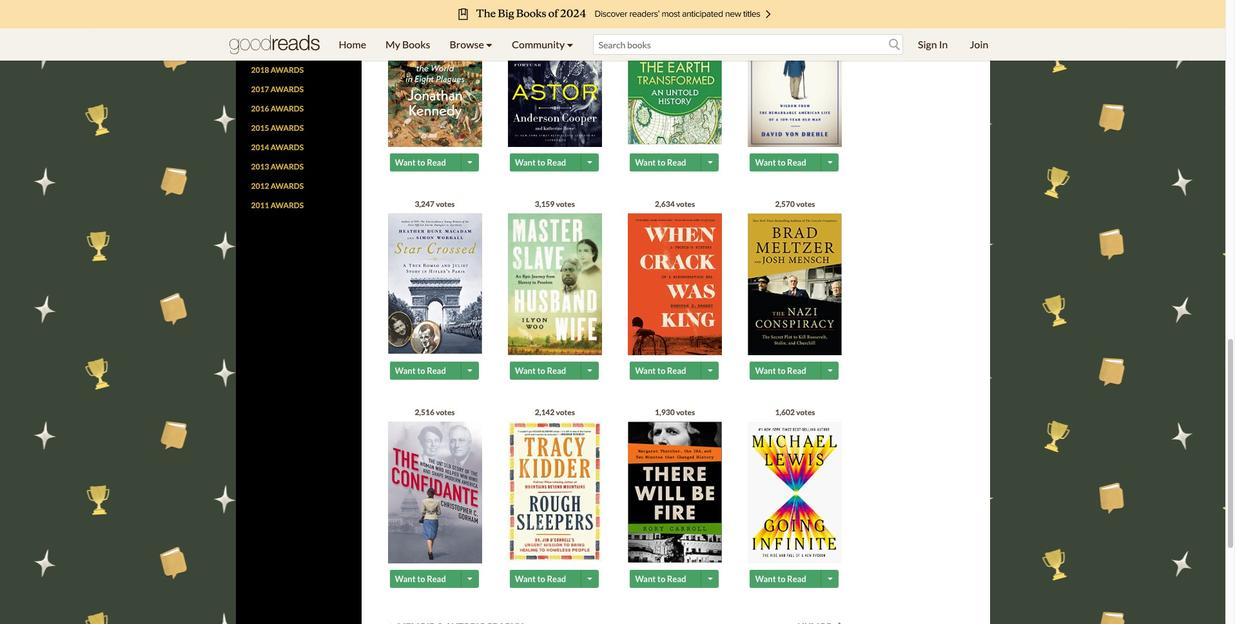 Task type: locate. For each thing, give the bounding box(es) containing it.
want to read button for pathogenesis by jonathan kennedy 'image'
[[390, 153, 463, 171]]

to
[[417, 157, 425, 167], [538, 157, 546, 167], [658, 157, 666, 167], [778, 157, 786, 167], [417, 365, 425, 376], [538, 365, 546, 376], [658, 365, 666, 376], [778, 365, 786, 376], [417, 574, 425, 584], [538, 574, 546, 584], [658, 574, 666, 584], [778, 574, 786, 584]]

Search for books to add to your shelves search field
[[593, 34, 904, 55]]

master slave husband wife by ilyon woo image
[[508, 213, 602, 355]]

want to read for the confidante by christopher c. gorham image
[[395, 574, 446, 584]]

awards up 2019 awards
[[271, 27, 304, 36]]

the nazi conspiracy by brad meltzer image
[[748, 213, 843, 356]]

my books link
[[376, 28, 440, 61]]

sign
[[918, 38, 938, 50]]

want to read button for astor by anderson cooper image
[[510, 153, 583, 171]]

2013 awards
[[251, 162, 304, 172]]

▾ inside 'popup button'
[[486, 38, 493, 50]]

9 awards from the top
[[271, 181, 304, 191]]

want for rough sleepers by tracy kidder image
[[515, 574, 536, 584]]

awards
[[271, 27, 304, 36], [271, 46, 304, 56], [271, 65, 304, 75], [271, 85, 304, 94], [271, 104, 304, 114], [271, 123, 304, 133], [271, 143, 304, 152], [271, 162, 304, 172], [271, 181, 304, 191], [271, 201, 304, 210]]

1,930 votes
[[655, 407, 695, 417]]

read for master slave husband wife by ilyon woo image
[[547, 365, 566, 376]]

votes for 3,159 votes
[[556, 199, 575, 209]]

awards down 2012 awards link
[[271, 201, 304, 210]]

2 ▾ from the left
[[567, 38, 574, 50]]

read for star crossed by heather dune macadam image
[[427, 365, 446, 376]]

2015 awards link
[[251, 123, 304, 133]]

2,634
[[655, 199, 675, 209]]

want for going infinite by michael   lewis image
[[756, 574, 776, 584]]

▾ right browse
[[486, 38, 493, 50]]

4 awards from the top
[[271, 85, 304, 94]]

want to read for astor by anderson cooper image
[[515, 157, 566, 167]]

want to read
[[395, 157, 446, 167], [515, 157, 566, 167], [635, 157, 687, 167], [756, 157, 807, 167], [395, 365, 446, 376], [515, 365, 566, 376], [635, 365, 687, 376], [756, 365, 807, 376], [395, 574, 446, 584], [515, 574, 566, 584], [635, 574, 687, 584], [756, 574, 807, 584]]

1 horizontal spatial ▾
[[567, 38, 574, 50]]

there will be fire by rory carroll image
[[628, 422, 722, 563]]

want to read for rough sleepers by tracy kidder image
[[515, 574, 566, 584]]

join
[[970, 38, 989, 50]]

awards down 2016 awards
[[271, 123, 304, 133]]

awards for 2011 awards
[[271, 201, 304, 210]]

2015
[[251, 123, 269, 133]]

join link
[[961, 28, 999, 61]]

want to read button
[[390, 153, 463, 171], [510, 153, 583, 171], [630, 153, 703, 171], [750, 153, 823, 171], [390, 362, 463, 380], [510, 362, 583, 380], [630, 362, 703, 380], [750, 362, 823, 380], [390, 570, 463, 588], [510, 570, 583, 588], [630, 570, 703, 588], [750, 570, 823, 588]]

votes for 1,930 votes
[[676, 407, 695, 417]]

awards up 2013 awards
[[271, 143, 304, 152]]

3,159
[[535, 199, 555, 209]]

2,634 votes
[[655, 199, 695, 209]]

2 awards from the top
[[271, 46, 304, 56]]

awards up 2016 awards
[[271, 85, 304, 94]]

awards for 2013 awards
[[271, 162, 304, 172]]

star crossed by heather dune macadam image
[[388, 213, 482, 354]]

awards down 2013 awards
[[271, 181, 304, 191]]

awards for 2019 awards
[[271, 46, 304, 56]]

sign in link
[[909, 28, 958, 61]]

votes right 2,516
[[436, 407, 455, 417]]

3,247 votes
[[415, 199, 455, 209]]

in
[[939, 38, 948, 50]]

votes
[[436, 199, 455, 209], [556, 199, 575, 209], [676, 199, 695, 209], [797, 199, 816, 209], [436, 407, 455, 417], [556, 407, 575, 417], [676, 407, 695, 417], [797, 407, 816, 417]]

votes right 1,602
[[797, 407, 816, 417]]

to for the confidante by christopher c. gorham image
[[417, 574, 425, 584]]

want for the nazi conspiracy by brad meltzer image
[[756, 365, 776, 376]]

want to read for star crossed by heather dune macadam image
[[395, 365, 446, 376]]

3,247
[[415, 199, 435, 209]]

▾
[[486, 38, 493, 50], [567, 38, 574, 50]]

going infinite by michael   lewis image
[[748, 422, 843, 564]]

2,142
[[535, 407, 555, 417]]

votes right 1,930
[[676, 407, 695, 417]]

2020 awards link
[[251, 27, 304, 36]]

awards up 2012 awards link
[[271, 162, 304, 172]]

want to read button for going infinite by michael   lewis image
[[750, 570, 823, 588]]

read
[[427, 157, 446, 167], [547, 157, 566, 167], [667, 157, 687, 167], [788, 157, 807, 167], [427, 365, 446, 376], [547, 365, 566, 376], [667, 365, 687, 376], [788, 365, 807, 376], [427, 574, 446, 584], [547, 574, 566, 584], [667, 574, 687, 584], [788, 574, 807, 584]]

2015 awards
[[251, 123, 304, 133]]

votes right 3,159
[[556, 199, 575, 209]]

votes right 2,570
[[797, 199, 816, 209]]

6 awards from the top
[[271, 123, 304, 133]]

read for "there will be fire by rory carroll" image
[[667, 574, 687, 584]]

2,570 votes
[[775, 199, 816, 209]]

awards down 2019 awards
[[271, 65, 304, 75]]

want to read button for the nazi conspiracy by brad meltzer image
[[750, 362, 823, 380]]

2011 awards
[[251, 201, 304, 210]]

10 awards from the top
[[271, 201, 304, 210]]

want
[[395, 157, 416, 167], [515, 157, 536, 167], [635, 157, 656, 167], [756, 157, 776, 167], [395, 365, 416, 376], [515, 365, 536, 376], [635, 365, 656, 376], [756, 365, 776, 376], [395, 574, 416, 584], [515, 574, 536, 584], [635, 574, 656, 584], [756, 574, 776, 584]]

2014 awards
[[251, 143, 304, 152]]

2019
[[251, 46, 269, 56]]

8 awards from the top
[[271, 162, 304, 172]]

▾ right community
[[567, 38, 574, 50]]

5 awards from the top
[[271, 104, 304, 114]]

books
[[402, 38, 431, 50]]

browse
[[450, 38, 484, 50]]

1 ▾ from the left
[[486, 38, 493, 50]]

awards for 2015 awards
[[271, 123, 304, 133]]

awards for 2012 awards
[[271, 181, 304, 191]]

3,159 votes
[[535, 199, 575, 209]]

pathogenesis by jonathan kennedy image
[[388, 5, 482, 147]]

votes right the 3,247
[[436, 199, 455, 209]]

the earth transformed by peter frankopan image
[[628, 5, 722, 145]]

astor by anderson cooper image
[[508, 5, 602, 147]]

want to read button for "there will be fire by rory carroll" image
[[630, 570, 703, 588]]

3 awards from the top
[[271, 65, 304, 75]]

awards for 2014 awards
[[271, 143, 304, 152]]

awards down 2020 awards link in the left of the page
[[271, 46, 304, 56]]

0 horizontal spatial ▾
[[486, 38, 493, 50]]

want for "there will be fire by rory carroll" image
[[635, 574, 656, 584]]

community
[[512, 38, 565, 50]]

2,516 votes
[[415, 407, 455, 417]]

2013
[[251, 162, 269, 172]]

2016 awards link
[[251, 104, 304, 114]]

7 awards from the top
[[271, 143, 304, 152]]

read for astor by anderson cooper image
[[547, 157, 566, 167]]

want to read for "there will be fire by rory carroll" image
[[635, 574, 687, 584]]

1 awards from the top
[[271, 27, 304, 36]]

votes for 1,602 votes
[[797, 407, 816, 417]]

▾ inside dropdown button
[[567, 38, 574, 50]]

awards down 2017 awards
[[271, 104, 304, 114]]

votes right 2,634
[[676, 199, 695, 209]]

menu
[[329, 28, 583, 61]]

awards for 2016 awards
[[271, 104, 304, 114]]

2012 awards link
[[251, 181, 304, 191]]

2018 awards link
[[251, 65, 304, 75]]

2020 awards
[[251, 27, 304, 36]]

votes right 2,142
[[556, 407, 575, 417]]

1,930
[[655, 407, 675, 417]]

the book of charlie by david von drehle image
[[748, 5, 843, 149]]

2019 awards link
[[251, 46, 304, 56]]



Task type: describe. For each thing, give the bounding box(es) containing it.
▾ for browse ▾
[[486, 38, 493, 50]]

to for astor by anderson cooper image
[[538, 157, 546, 167]]

2011 awards link
[[251, 201, 304, 210]]

want for astor by anderson cooper image
[[515, 157, 536, 167]]

read for going infinite by michael   lewis image
[[788, 574, 807, 584]]

read for when crack was king by donovan x. ramsey image
[[667, 365, 687, 376]]

want for star crossed by heather dune macadam image
[[395, 365, 416, 376]]

read for rough sleepers by tracy kidder image
[[547, 574, 566, 584]]

to for rough sleepers by tracy kidder image
[[538, 574, 546, 584]]

the most anticipated books of 2024 image
[[97, 0, 1129, 28]]

2014 awards link
[[251, 143, 304, 152]]

read for the confidante by christopher c. gorham image
[[427, 574, 446, 584]]

2017 awards
[[251, 85, 304, 94]]

browse ▾ button
[[440, 28, 502, 61]]

community ▾ button
[[502, 28, 583, 61]]

want to read for when crack was king by donovan x. ramsey image
[[635, 365, 687, 376]]

home link
[[329, 28, 376, 61]]

2017 awards link
[[251, 85, 304, 94]]

votes for 2,634 votes
[[676, 199, 695, 209]]

votes for 2,142 votes
[[556, 407, 575, 417]]

2,516
[[415, 407, 435, 417]]

sign in
[[918, 38, 948, 50]]

want to read button for rough sleepers by tracy kidder image
[[510, 570, 583, 588]]

votes for 2,570 votes
[[797, 199, 816, 209]]

want to read button for master slave husband wife by ilyon woo image
[[510, 362, 583, 380]]

votes for 3,247 votes
[[436, 199, 455, 209]]

want to read for master slave husband wife by ilyon woo image
[[515, 365, 566, 376]]

votes for 2,516 votes
[[436, 407, 455, 417]]

2,142 votes
[[535, 407, 575, 417]]

want for when crack was king by donovan x. ramsey image
[[635, 365, 656, 376]]

to for master slave husband wife by ilyon woo image
[[538, 365, 546, 376]]

my
[[386, 38, 400, 50]]

want for pathogenesis by jonathan kennedy 'image'
[[395, 157, 416, 167]]

to for going infinite by michael   lewis image
[[778, 574, 786, 584]]

awards for 2017 awards
[[271, 85, 304, 94]]

want to read for pathogenesis by jonathan kennedy 'image'
[[395, 157, 446, 167]]

1,602
[[775, 407, 795, 417]]

want to read for going infinite by michael   lewis image
[[756, 574, 807, 584]]

2016 awards
[[251, 104, 304, 114]]

awards for 2018 awards
[[271, 65, 304, 75]]

want for the confidante by christopher c. gorham image
[[395, 574, 416, 584]]

2020
[[251, 27, 269, 36]]

community ▾
[[512, 38, 574, 50]]

2016
[[251, 104, 269, 114]]

read for the nazi conspiracy by brad meltzer image
[[788, 365, 807, 376]]

read for pathogenesis by jonathan kennedy 'image'
[[427, 157, 446, 167]]

2017
[[251, 85, 269, 94]]

to for the nazi conspiracy by brad meltzer image
[[778, 365, 786, 376]]

to for pathogenesis by jonathan kennedy 'image'
[[417, 157, 425, 167]]

want to read button for star crossed by heather dune macadam image
[[390, 362, 463, 380]]

2018 awards
[[251, 65, 304, 75]]

home
[[339, 38, 366, 50]]

▾ for community ▾
[[567, 38, 574, 50]]

want to read button for the confidante by christopher c. gorham image
[[390, 570, 463, 588]]

to for "there will be fire by rory carroll" image
[[658, 574, 666, 584]]

Search books text field
[[593, 34, 904, 55]]

2011
[[251, 201, 269, 210]]

2012 awards
[[251, 181, 304, 191]]

awards for 2020 awards
[[271, 27, 304, 36]]

2013 awards link
[[251, 162, 304, 172]]

to for when crack was king by donovan x. ramsey image
[[658, 365, 666, 376]]

2018
[[251, 65, 269, 75]]

want to read button for when crack was king by donovan x. ramsey image
[[630, 362, 703, 380]]

want to read for the nazi conspiracy by brad meltzer image
[[756, 365, 807, 376]]

2,570
[[775, 199, 795, 209]]

1,602 votes
[[775, 407, 816, 417]]

to for star crossed by heather dune macadam image
[[417, 365, 425, 376]]

rough sleepers by tracy kidder image
[[508, 422, 602, 563]]

2014
[[251, 143, 269, 152]]

2012
[[251, 181, 269, 191]]

want for master slave husband wife by ilyon woo image
[[515, 365, 536, 376]]

when crack was king by donovan x. ramsey image
[[628, 213, 722, 356]]

the confidante by christopher c. gorham image
[[388, 422, 482, 564]]

menu containing home
[[329, 28, 583, 61]]

2019 awards
[[251, 46, 304, 56]]

browse ▾
[[450, 38, 493, 50]]

my books
[[386, 38, 431, 50]]



Task type: vqa. For each thing, say whether or not it's contained in the screenshot.
Goodreads: Book Reviews, Recommendations, And Discussion Image on the top left of the page
no



